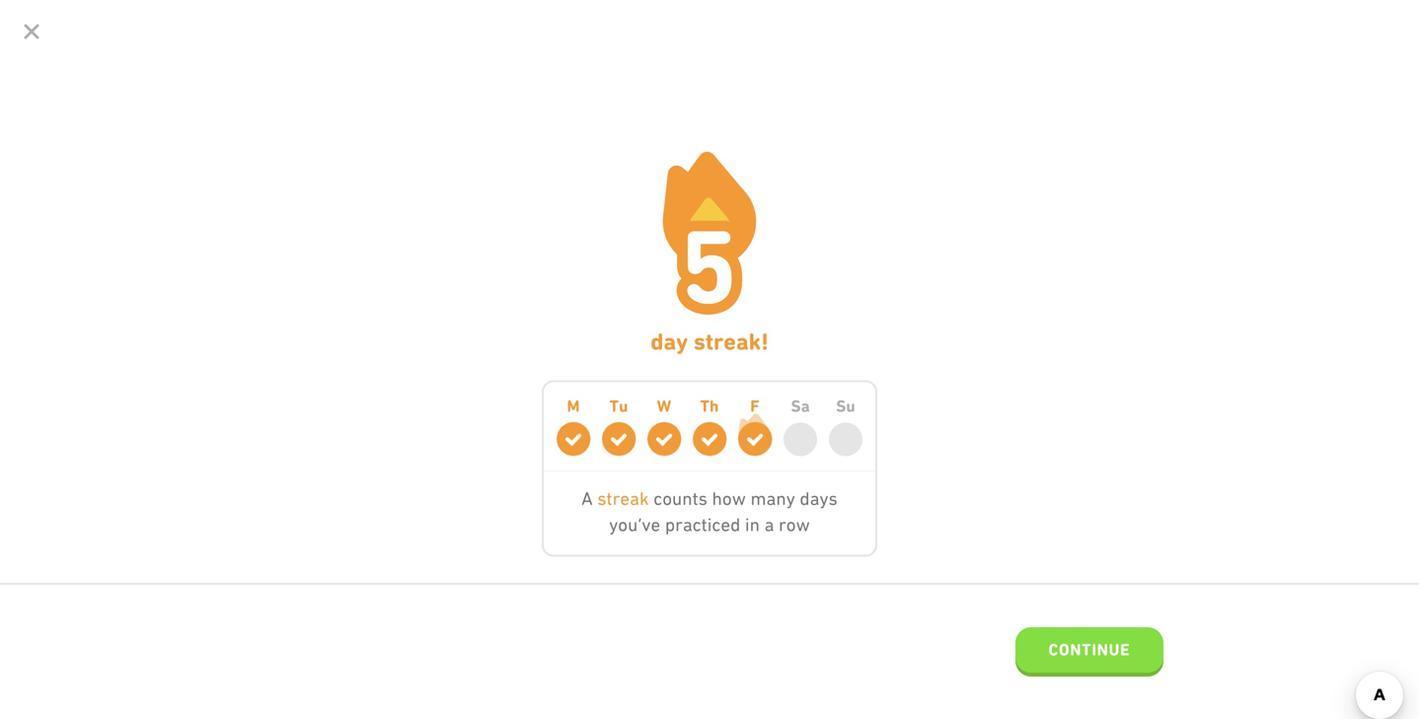 Task type: locate. For each thing, give the bounding box(es) containing it.
counts how many days you've practiced in a row
[[609, 488, 838, 535]]

you've
[[609, 514, 660, 535]]

th
[[700, 397, 719, 416]]

continue button
[[1015, 628, 1163, 677], [1015, 628, 1163, 677]]

a
[[764, 514, 774, 535]]

continue
[[1048, 640, 1131, 659], [1049, 640, 1130, 660]]

sa
[[791, 397, 810, 416]]

streak!
[[694, 328, 769, 356]]

tu
[[609, 397, 628, 416]]

f
[[750, 397, 760, 416]]

counts
[[654, 488, 708, 509]]

how
[[712, 488, 746, 509]]

1 continue from the top
[[1048, 640, 1131, 659]]

2 continue from the top
[[1049, 640, 1130, 660]]

row
[[779, 514, 810, 535]]



Task type: vqa. For each thing, say whether or not it's contained in the screenshot.
su
yes



Task type: describe. For each thing, give the bounding box(es) containing it.
a
[[581, 488, 593, 509]]

day streak!
[[651, 328, 769, 356]]

practiced
[[665, 514, 740, 535]]

days
[[800, 488, 838, 509]]

day
[[651, 328, 688, 356]]

streak
[[597, 488, 649, 509]]

m
[[567, 397, 580, 416]]

many
[[750, 488, 795, 509]]

in
[[745, 514, 760, 535]]

a streak
[[581, 488, 649, 509]]

su
[[836, 397, 855, 416]]

w
[[657, 397, 671, 416]]



